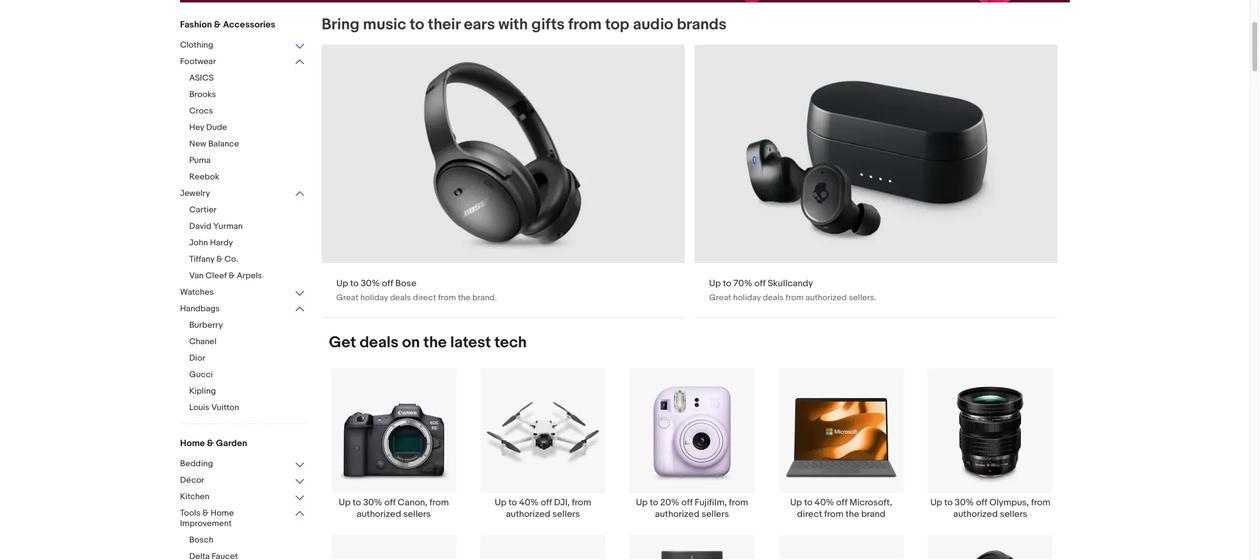 Task type: vqa. For each thing, say whether or not it's contained in the screenshot.
Get
yes



Task type: describe. For each thing, give the bounding box(es) containing it.
john hardy link
[[189, 238, 315, 249]]

bring music to their ears with gifts from top audio brands
[[322, 15, 727, 34]]

direct inside the "up to 30% off bose great holiday deals direct from the brand."
[[413, 292, 436, 303]]

balance
[[208, 139, 239, 149]]

home & garden
[[180, 438, 247, 450]]

burberry link
[[189, 320, 315, 332]]

co.
[[225, 254, 238, 264]]

clothing footwear asics brooks crocs hey dude new balance puma reebok jewelry cartier david yurman john hardy tiffany & co. van cleef & arpels watches handbags burberry chanel dior gucci kipling louis vuitton
[[180, 40, 262, 413]]

van
[[189, 271, 204, 281]]

authorized inside the up to 70% off skullcandy great holiday deals from authorized sellers.
[[806, 292, 847, 303]]

ears
[[464, 15, 495, 34]]

off for dji,
[[541, 497, 552, 509]]

puma
[[189, 155, 211, 166]]

gucci
[[189, 370, 213, 380]]

20%
[[661, 497, 680, 509]]

hey
[[189, 122, 204, 133]]

to for up to 30% off canon, from authorized sellers
[[353, 497, 361, 509]]

jewelry
[[180, 188, 210, 198]]

off for canon,
[[385, 497, 396, 509]]

van cleef & arpels link
[[189, 271, 315, 282]]

sellers for olympus,
[[1001, 509, 1028, 520]]

up to 70% off skullcandy great holiday deals from authorized sellers.
[[710, 278, 877, 303]]

asics link
[[189, 73, 315, 84]]

footwear button
[[180, 56, 305, 68]]

30% for olympus,
[[955, 497, 975, 509]]

hey dude link
[[189, 122, 315, 134]]

with
[[499, 15, 528, 34]]

the inside 'up to 40% off microsoft, direct from the brand'
[[846, 509, 860, 520]]

up for up to 30% off olympus, from authorized sellers
[[931, 497, 943, 509]]

to for up to 30% off bose great holiday deals direct from the brand.
[[350, 278, 359, 289]]

new balance link
[[189, 139, 315, 150]]

great for up to 30% off bose
[[337, 292, 359, 303]]

direct inside 'up to 40% off microsoft, direct from the brand'
[[798, 509, 823, 520]]

main content containing bring music to their ears with gifts from top audio brands
[[315, 15, 1071, 559]]

brooks link
[[189, 89, 315, 101]]

great for up to 70% off skullcandy
[[710, 292, 732, 303]]

bose
[[396, 278, 417, 289]]

fashion & accessories
[[180, 19, 276, 31]]

authorized for up to 40% off dji, from authorized sellers
[[506, 509, 551, 520]]

from inside up to 30% off canon, from authorized sellers
[[430, 497, 449, 509]]

up to 30% off olympus, from authorized sellers link
[[916, 368, 1066, 520]]

bosch link
[[189, 535, 315, 547]]

up for up to 40% off microsoft, direct from the brand
[[791, 497, 803, 509]]

sellers for fujifilm,
[[702, 509, 730, 520]]

bring
[[322, 15, 360, 34]]

décor button
[[180, 475, 305, 487]]

40% for from
[[815, 497, 835, 509]]

brand.
[[473, 292, 497, 303]]

david
[[189, 221, 211, 231]]

& left co.
[[216, 254, 223, 264]]

their
[[428, 15, 461, 34]]

get deals on the latest tech
[[329, 333, 527, 352]]

from left top
[[569, 15, 602, 34]]

brand
[[862, 509, 886, 520]]

up for up to 30% off bose great holiday deals direct from the brand.
[[337, 278, 348, 289]]

up to 40% off microsoft, direct from the brand link
[[767, 368, 916, 520]]

music
[[363, 15, 407, 34]]

off for olympus,
[[977, 497, 988, 509]]

up to 20% off fujifilm, from authorized sellers link
[[618, 368, 767, 520]]

décor
[[180, 475, 204, 486]]

gucci link
[[189, 370, 315, 381]]

david yurman link
[[189, 221, 315, 233]]

cleef
[[206, 271, 227, 281]]

tools & home improvement button
[[180, 508, 305, 530]]

fujifilm,
[[695, 497, 727, 509]]

the inside the "up to 30% off bose great holiday deals direct from the brand."
[[458, 292, 471, 303]]

handbags button
[[180, 304, 305, 315]]

tiffany
[[189, 254, 215, 264]]

accessories
[[223, 19, 276, 31]]

up to 40% off dji, from authorized sellers link
[[469, 368, 618, 520]]

asics
[[189, 73, 214, 83]]

cartier
[[189, 205, 217, 215]]

holiday for 30%
[[361, 292, 388, 303]]

burberry
[[189, 320, 223, 330]]

garden
[[216, 438, 247, 450]]

kipling
[[189, 386, 216, 396]]

dior link
[[189, 353, 315, 365]]

hardy
[[210, 238, 233, 248]]

up to 20% off fujifilm, from authorized sellers
[[636, 497, 749, 520]]

from inside up to 30% off olympus, from authorized sellers
[[1032, 497, 1051, 509]]

authorized for up to 30% off canon, from authorized sellers
[[357, 509, 401, 520]]

0 horizontal spatial home
[[180, 438, 205, 450]]

reebok
[[189, 172, 220, 182]]

to for up to 40% off microsoft, direct from the brand
[[805, 497, 813, 509]]

up to 30% off canon, from authorized sellers
[[339, 497, 449, 520]]

clothing button
[[180, 40, 305, 51]]

off for bose
[[382, 278, 394, 289]]

crocs link
[[189, 106, 315, 117]]

to for up to 40% off dji, from authorized sellers
[[509, 497, 517, 509]]

chanel
[[189, 337, 217, 347]]

chanel link
[[189, 337, 315, 348]]



Task type: locate. For each thing, give the bounding box(es) containing it.
tools
[[180, 508, 201, 519]]

home down kitchen dropdown button
[[211, 508, 234, 519]]

up inside up to 30% off canon, from authorized sellers
[[339, 497, 351, 509]]

up to 30% off olympus, from authorized sellers
[[931, 497, 1051, 520]]

up inside up to 30% off olympus, from authorized sellers
[[931, 497, 943, 509]]

0 horizontal spatial 40%
[[519, 497, 539, 509]]

authorized inside up to 20% off fujifilm, from authorized sellers
[[656, 509, 700, 520]]

2 holiday from the left
[[734, 292, 761, 303]]

None text field
[[322, 45, 685, 318], [695, 45, 1058, 318], [322, 45, 685, 318], [695, 45, 1058, 318]]

sellers
[[404, 509, 431, 520], [553, 509, 580, 520], [702, 509, 730, 520], [1001, 509, 1028, 520]]

deals inside the "up to 30% off bose great holiday deals direct from the brand."
[[390, 292, 411, 303]]

0 vertical spatial home
[[180, 438, 205, 450]]

deals for bose
[[390, 292, 411, 303]]

1 horizontal spatial home
[[211, 508, 234, 519]]

1 horizontal spatial the
[[458, 292, 471, 303]]

up
[[337, 278, 348, 289], [710, 278, 721, 289], [339, 497, 351, 509], [495, 497, 507, 509], [636, 497, 648, 509], [791, 497, 803, 509], [931, 497, 943, 509]]

sellers inside up to 30% off canon, from authorized sellers
[[404, 509, 431, 520]]

great
[[337, 292, 359, 303], [710, 292, 732, 303]]

&
[[214, 19, 221, 31], [216, 254, 223, 264], [229, 271, 235, 281], [207, 438, 214, 450], [203, 508, 209, 519]]

tiffany & co. link
[[189, 254, 315, 266]]

new
[[189, 139, 206, 149]]

0 vertical spatial direct
[[413, 292, 436, 303]]

sellers.
[[849, 292, 877, 303]]

gifts
[[532, 15, 565, 34]]

holiday
[[361, 292, 388, 303], [734, 292, 761, 303]]

the left brand.
[[458, 292, 471, 303]]

tech
[[495, 333, 527, 352]]

bedding button
[[180, 459, 305, 470]]

up for up to 40% off dji, from authorized sellers
[[495, 497, 507, 509]]

to for up to 20% off fujifilm, from authorized sellers
[[650, 497, 659, 509]]

up for up to 70% off skullcandy great holiday deals from authorized sellers.
[[710, 278, 721, 289]]

0 horizontal spatial holiday
[[361, 292, 388, 303]]

authorized for up to 20% off fujifilm, from authorized sellers
[[656, 509, 700, 520]]

off inside up to 30% off olympus, from authorized sellers
[[977, 497, 988, 509]]

authorized inside up to 40% off dji, from authorized sellers
[[506, 509, 551, 520]]

to inside up to 20% off fujifilm, from authorized sellers
[[650, 497, 659, 509]]

1 holiday from the left
[[361, 292, 388, 303]]

cartier link
[[189, 205, 315, 216]]

off left microsoft,
[[837, 497, 848, 509]]

3 sellers from the left
[[702, 509, 730, 520]]

40% for authorized
[[519, 497, 539, 509]]

deals down bose
[[390, 292, 411, 303]]

1 vertical spatial home
[[211, 508, 234, 519]]

from down skullcandy
[[786, 292, 804, 303]]

2 great from the left
[[710, 292, 732, 303]]

up inside up to 40% off dji, from authorized sellers
[[495, 497, 507, 509]]

from inside the up to 70% off skullcandy great holiday deals from authorized sellers.
[[786, 292, 804, 303]]

brands
[[677, 15, 727, 34]]

up to 40% off dji, from authorized sellers
[[495, 497, 592, 520]]

1 sellers from the left
[[404, 509, 431, 520]]

up to 40% off microsoft, direct from the brand
[[791, 497, 893, 520]]

& for accessories
[[214, 19, 221, 31]]

great inside the up to 70% off skullcandy great holiday deals from authorized sellers.
[[710, 292, 732, 303]]

yurman
[[213, 221, 243, 231]]

up for up to 20% off fujifilm, from authorized sellers
[[636, 497, 648, 509]]

improvement
[[180, 519, 232, 529]]

bedding
[[180, 459, 213, 469]]

watches button
[[180, 287, 305, 299]]

louis
[[189, 402, 210, 413]]

kitchen button
[[180, 492, 305, 503]]

1 horizontal spatial holiday
[[734, 292, 761, 303]]

holiday inside the up to 70% off skullcandy great holiday deals from authorized sellers.
[[734, 292, 761, 303]]

up inside the "up to 30% off bose great holiday deals direct from the brand."
[[337, 278, 348, 289]]

puma link
[[189, 155, 315, 167]]

from inside up to 40% off dji, from authorized sellers
[[572, 497, 592, 509]]

0 horizontal spatial direct
[[413, 292, 436, 303]]

great inside the "up to 30% off bose great holiday deals direct from the brand."
[[337, 292, 359, 303]]

40% left microsoft,
[[815, 497, 835, 509]]

0 vertical spatial the
[[458, 292, 471, 303]]

home up bedding
[[180, 438, 205, 450]]

30% inside up to 30% off olympus, from authorized sellers
[[955, 497, 975, 509]]

to inside 'up to 40% off microsoft, direct from the brand'
[[805, 497, 813, 509]]

1 vertical spatial direct
[[798, 509, 823, 520]]

to for up to 30% off olympus, from authorized sellers
[[945, 497, 953, 509]]

from right olympus,
[[1032, 497, 1051, 509]]

vuitton
[[211, 402, 239, 413]]

from inside 'up to 40% off microsoft, direct from the brand'
[[825, 509, 844, 520]]

1 vertical spatial the
[[424, 333, 447, 352]]

top
[[606, 15, 630, 34]]

2 sellers from the left
[[553, 509, 580, 520]]

to inside up to 40% off dji, from authorized sellers
[[509, 497, 517, 509]]

reebok link
[[189, 172, 315, 183]]

dior
[[189, 353, 205, 363]]

fashion
[[180, 19, 212, 31]]

2 vertical spatial the
[[846, 509, 860, 520]]

1 40% from the left
[[519, 497, 539, 509]]

off right 20%
[[682, 497, 693, 509]]

30% for canon,
[[363, 497, 383, 509]]

off for fujifilm,
[[682, 497, 693, 509]]

to inside the "up to 30% off bose great holiday deals direct from the brand."
[[350, 278, 359, 289]]

30% left bose
[[361, 278, 380, 289]]

footwear
[[180, 56, 216, 67]]

skullcandy
[[768, 278, 814, 289]]

30% left olympus,
[[955, 497, 975, 509]]

the left brand
[[846, 509, 860, 520]]

arpels
[[237, 271, 262, 281]]

deals
[[390, 292, 411, 303], [763, 292, 784, 303], [360, 333, 399, 352]]

off
[[382, 278, 394, 289], [755, 278, 766, 289], [385, 497, 396, 509], [541, 497, 552, 509], [682, 497, 693, 509], [837, 497, 848, 509], [977, 497, 988, 509]]

40%
[[519, 497, 539, 509], [815, 497, 835, 509]]

home inside tools & home improvement
[[211, 508, 234, 519]]

dji,
[[554, 497, 570, 509]]

2 40% from the left
[[815, 497, 835, 509]]

from left microsoft,
[[825, 509, 844, 520]]

canon,
[[398, 497, 428, 509]]

sellers inside up to 30% off olympus, from authorized sellers
[[1001, 509, 1028, 520]]

off inside up to 20% off fujifilm, from authorized sellers
[[682, 497, 693, 509]]

off left olympus,
[[977, 497, 988, 509]]

from inside the "up to 30% off bose great holiday deals direct from the brand."
[[438, 292, 456, 303]]

tools & home improvement
[[180, 508, 234, 529]]

authorized inside up to 30% off olympus, from authorized sellers
[[954, 509, 999, 520]]

30% inside up to 30% off canon, from authorized sellers
[[363, 497, 383, 509]]

up inside 'up to 40% off microsoft, direct from the brand'
[[791, 497, 803, 509]]

bosch
[[189, 535, 214, 545]]

on
[[402, 333, 420, 352]]

authorized inside up to 30% off canon, from authorized sellers
[[357, 509, 401, 520]]

30%
[[361, 278, 380, 289], [363, 497, 383, 509], [955, 497, 975, 509]]

40% inside up to 40% off dji, from authorized sellers
[[519, 497, 539, 509]]

to inside up to 30% off canon, from authorized sellers
[[353, 497, 361, 509]]

1 horizontal spatial direct
[[798, 509, 823, 520]]

deals down skullcandy
[[763, 292, 784, 303]]

& for home
[[203, 508, 209, 519]]

from
[[569, 15, 602, 34], [438, 292, 456, 303], [786, 292, 804, 303], [430, 497, 449, 509], [572, 497, 592, 509], [729, 497, 749, 509], [1032, 497, 1051, 509], [825, 509, 844, 520]]

0 horizontal spatial the
[[424, 333, 447, 352]]

& right tools on the bottom left of the page
[[203, 508, 209, 519]]

to inside up to 30% off olympus, from authorized sellers
[[945, 497, 953, 509]]

up for up to 30% off canon, from authorized sellers
[[339, 497, 351, 509]]

30% left canon,
[[363, 497, 383, 509]]

off left dji,
[[541, 497, 552, 509]]

& for garden
[[207, 438, 214, 450]]

to inside the up to 70% off skullcandy great holiday deals from authorized sellers.
[[723, 278, 732, 289]]

john
[[189, 238, 208, 248]]

microsoft,
[[850, 497, 893, 509]]

latest
[[451, 333, 491, 352]]

olympus,
[[990, 497, 1030, 509]]

from right fujifilm, on the right bottom of page
[[729, 497, 749, 509]]

70%
[[734, 278, 753, 289]]

from left brand.
[[438, 292, 456, 303]]

to for up to 70% off skullcandy great holiday deals from authorized sellers.
[[723, 278, 732, 289]]

watches
[[180, 287, 214, 297]]

from inside up to 20% off fujifilm, from authorized sellers
[[729, 497, 749, 509]]

30% inside the "up to 30% off bose great holiday deals direct from the brand."
[[361, 278, 380, 289]]

off left bose
[[382, 278, 394, 289]]

40% inside 'up to 40% off microsoft, direct from the brand'
[[815, 497, 835, 509]]

40% left dji,
[[519, 497, 539, 509]]

off inside 'up to 40% off microsoft, direct from the brand'
[[837, 497, 848, 509]]

up inside up to 20% off fujifilm, from authorized sellers
[[636, 497, 648, 509]]

1 horizontal spatial 40%
[[815, 497, 835, 509]]

dude
[[206, 122, 227, 133]]

off inside the "up to 30% off bose great holiday deals direct from the brand."
[[382, 278, 394, 289]]

from right dji,
[[572, 497, 592, 509]]

kipling link
[[189, 386, 315, 398]]

louis vuitton link
[[189, 402, 315, 414]]

off inside up to 40% off dji, from authorized sellers
[[541, 497, 552, 509]]

sellers for canon,
[[404, 509, 431, 520]]

off right 70%
[[755, 278, 766, 289]]

list containing up to 30% off canon, from authorized sellers
[[315, 368, 1071, 559]]

2 horizontal spatial the
[[846, 509, 860, 520]]

sellers for dji,
[[553, 509, 580, 520]]

off for microsoft,
[[837, 497, 848, 509]]

30% for bose
[[361, 278, 380, 289]]

deals for skullcandy
[[763, 292, 784, 303]]

0 horizontal spatial great
[[337, 292, 359, 303]]

off inside the up to 70% off skullcandy great holiday deals from authorized sellers.
[[755, 278, 766, 289]]

holiday for 70%
[[734, 292, 761, 303]]

sellers inside up to 20% off fujifilm, from authorized sellers
[[702, 509, 730, 520]]

& left garden
[[207, 438, 214, 450]]

& right 'cleef'
[[229, 271, 235, 281]]

to
[[410, 15, 425, 34], [350, 278, 359, 289], [723, 278, 732, 289], [353, 497, 361, 509], [509, 497, 517, 509], [650, 497, 659, 509], [805, 497, 813, 509], [945, 497, 953, 509]]

kitchen
[[180, 492, 210, 502]]

1 great from the left
[[337, 292, 359, 303]]

the right on at bottom left
[[424, 333, 447, 352]]

authorized
[[806, 292, 847, 303], [357, 509, 401, 520], [506, 509, 551, 520], [656, 509, 700, 520], [954, 509, 999, 520]]

from right canon,
[[430, 497, 449, 509]]

off left canon,
[[385, 497, 396, 509]]

up to 30% off bose great holiday deals direct from the brand.
[[337, 278, 497, 303]]

deals left on at bottom left
[[360, 333, 399, 352]]

off inside up to 30% off canon, from authorized sellers
[[385, 497, 396, 509]]

sellers inside up to 40% off dji, from authorized sellers
[[553, 509, 580, 520]]

deals inside the up to 70% off skullcandy great holiday deals from authorized sellers.
[[763, 292, 784, 303]]

1 horizontal spatial great
[[710, 292, 732, 303]]

the
[[458, 292, 471, 303], [424, 333, 447, 352], [846, 509, 860, 520]]

& right fashion
[[214, 19, 221, 31]]

main content
[[315, 15, 1071, 559]]

crocs
[[189, 106, 213, 116]]

4 sellers from the left
[[1001, 509, 1028, 520]]

authorized for up to 30% off olympus, from authorized sellers
[[954, 509, 999, 520]]

& inside tools & home improvement
[[203, 508, 209, 519]]

bedding décor kitchen
[[180, 459, 213, 502]]

up inside the up to 70% off skullcandy great holiday deals from authorized sellers.
[[710, 278, 721, 289]]

brooks
[[189, 89, 216, 100]]

holiday inside the "up to 30% off bose great holiday deals direct from the brand."
[[361, 292, 388, 303]]

list
[[315, 368, 1071, 559]]

off for skullcandy
[[755, 278, 766, 289]]

clothing
[[180, 40, 213, 50]]



